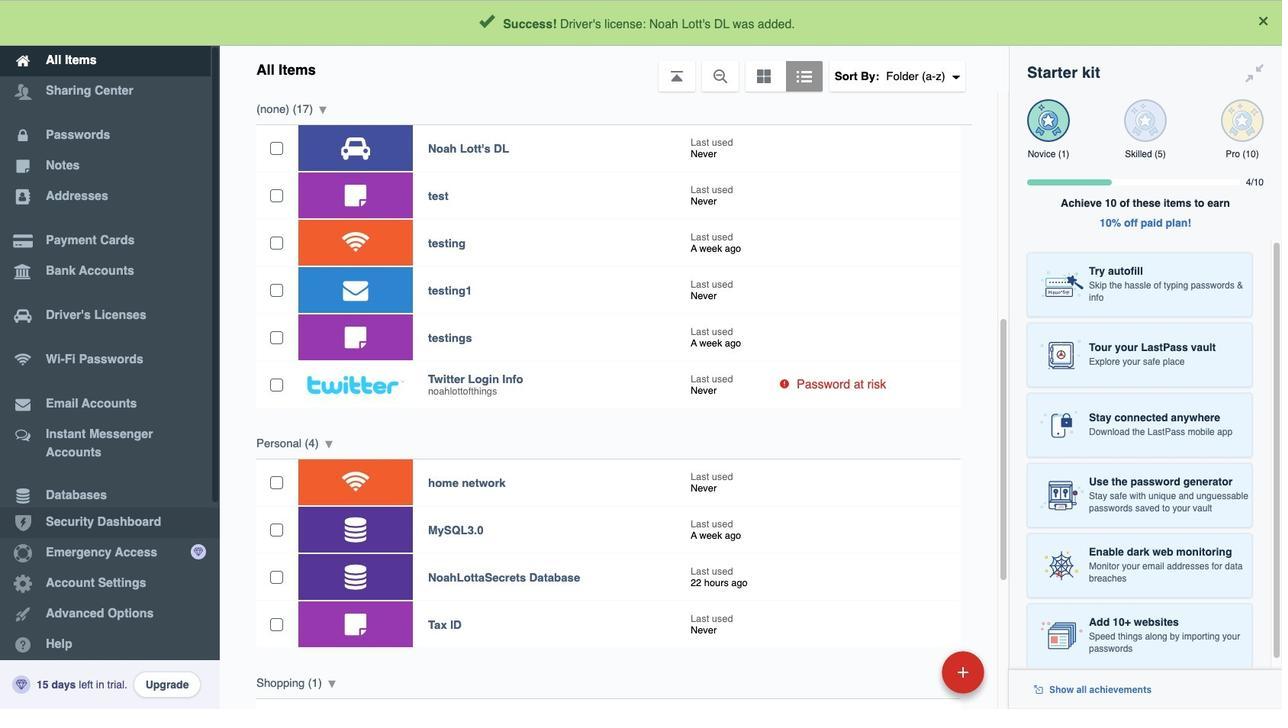 Task type: locate. For each thing, give the bounding box(es) containing it.
alert
[[0, 0, 1282, 46]]

new item element
[[837, 650, 990, 694]]



Task type: vqa. For each thing, say whether or not it's contained in the screenshot.
the LastPass 'image'
no



Task type: describe. For each thing, give the bounding box(es) containing it.
Search search field
[[368, 6, 978, 40]]

main navigation navigation
[[0, 0, 220, 709]]

vault options navigation
[[220, 46, 1009, 92]]

search my vault text field
[[368, 6, 978, 40]]

new item navigation
[[837, 647, 994, 709]]



